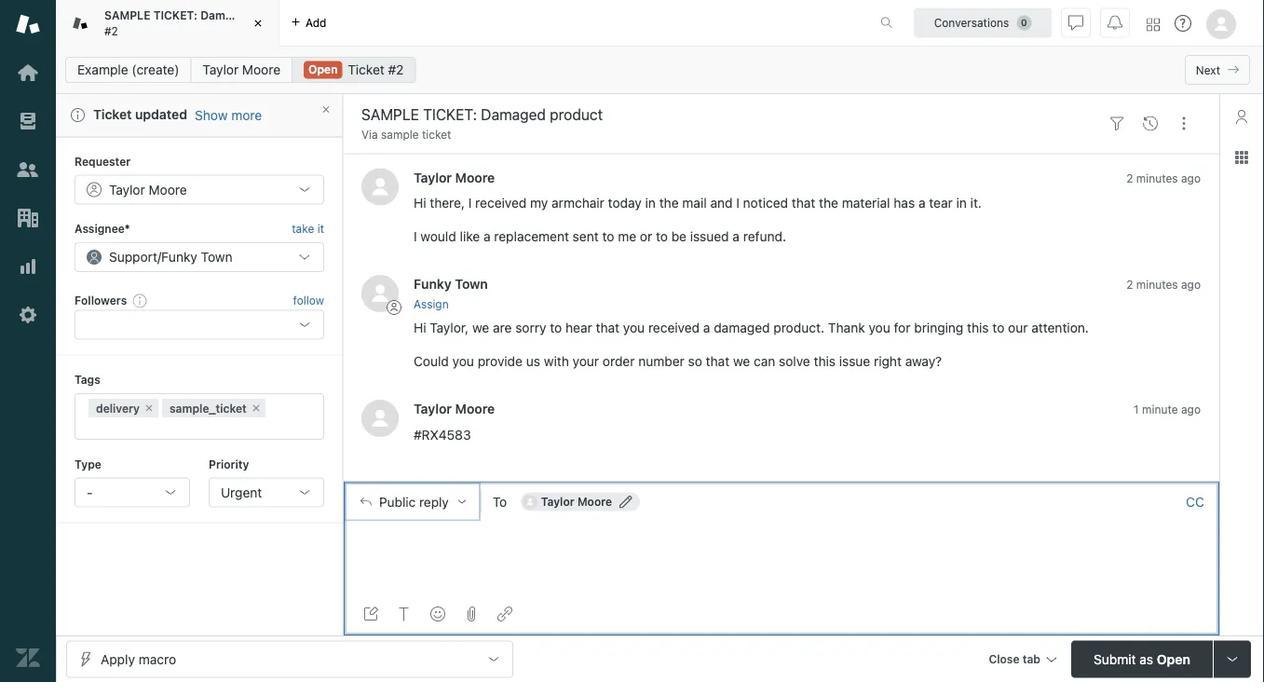 Task type: vqa. For each thing, say whether or not it's contained in the screenshot.
Funky inside assignee* element
yes



Task type: locate. For each thing, give the bounding box(es) containing it.
in left it.
[[957, 195, 967, 211]]

1 horizontal spatial open
[[1157, 651, 1191, 667]]

0 vertical spatial #2
[[104, 24, 118, 37]]

i would like a replacement sent to me or to be issued a refund.
[[414, 229, 787, 244]]

1 vertical spatial town
[[455, 276, 488, 292]]

funky
[[161, 249, 197, 265], [414, 276, 452, 292]]

1 vertical spatial open
[[1157, 651, 1191, 667]]

the left material
[[819, 195, 839, 211]]

that right hear
[[596, 320, 620, 336]]

take it
[[292, 222, 324, 235]]

0 horizontal spatial i
[[414, 229, 417, 244]]

i right there,
[[469, 195, 472, 211]]

1 horizontal spatial we
[[733, 354, 750, 369]]

1 vertical spatial 2 minutes ago text field
[[1127, 278, 1201, 291]]

open up close ticket collision notification icon
[[309, 63, 338, 76]]

tear
[[929, 195, 953, 211]]

taylor moore link up more
[[191, 57, 293, 83]]

received up could you provide us with your order number so that we can solve this issue right away?
[[649, 320, 700, 336]]

open
[[309, 63, 338, 76], [1157, 651, 1191, 667]]

taylor down requester
[[109, 182, 145, 197]]

hi down "assign"
[[414, 320, 426, 336]]

2 minutes ago
[[1127, 171, 1201, 184], [1127, 278, 1201, 291]]

taylor inside requester element
[[109, 182, 145, 197]]

remove image right delivery
[[144, 402, 155, 414]]

1 horizontal spatial the
[[819, 195, 839, 211]]

funky town link
[[414, 276, 488, 292]]

moore
[[242, 62, 281, 77], [455, 170, 495, 185], [149, 182, 187, 197], [455, 401, 495, 417], [578, 495, 612, 508]]

2 horizontal spatial you
[[869, 320, 891, 336]]

1 avatar image from the top
[[362, 168, 399, 205]]

provide
[[478, 354, 523, 369]]

apply
[[101, 651, 135, 667]]

you
[[623, 320, 645, 336], [869, 320, 891, 336], [453, 354, 474, 369]]

1 minutes from the top
[[1137, 171, 1179, 184]]

2 vertical spatial taylor moore link
[[414, 401, 495, 417]]

order
[[603, 354, 635, 369]]

ticket updated show more
[[93, 107, 262, 122]]

refund.
[[743, 229, 787, 244]]

events image
[[1144, 116, 1158, 131]]

1 hi from the top
[[414, 195, 426, 211]]

edit user image
[[620, 495, 633, 508]]

urgent
[[221, 484, 262, 500]]

taylor moore
[[203, 62, 281, 77], [414, 170, 495, 185], [109, 182, 187, 197], [414, 401, 495, 417], [541, 495, 612, 508]]

avatar image down via
[[362, 168, 399, 205]]

0 vertical spatial hi
[[414, 195, 426, 211]]

alert
[[56, 94, 343, 137]]

next button
[[1185, 55, 1251, 85]]

1 the from the left
[[660, 195, 679, 211]]

this left issue
[[814, 354, 836, 369]]

Subject field
[[358, 103, 1097, 126]]

2
[[1127, 171, 1134, 184], [1127, 278, 1134, 291]]

1 in from the left
[[645, 195, 656, 211]]

2 minutes ago for 1st 2 minutes ago text box from the bottom
[[1127, 278, 1201, 291]]

town down like on the left top of page
[[455, 276, 488, 292]]

tab
[[1023, 653, 1041, 666]]

1 2 minutes ago from the top
[[1127, 171, 1201, 184]]

0 vertical spatial 2 minutes ago text field
[[1127, 171, 1201, 184]]

the
[[660, 195, 679, 211], [819, 195, 839, 211]]

admin image
[[16, 303, 40, 327]]

1 ago from the top
[[1182, 171, 1201, 184]]

minute
[[1143, 403, 1179, 416]]

number
[[639, 354, 685, 369]]

has
[[894, 195, 915, 211]]

2 minutes ago text field
[[1127, 171, 1201, 184], [1127, 278, 1201, 291]]

1 vertical spatial funky
[[414, 276, 452, 292]]

taylor moore link up there,
[[414, 170, 495, 185]]

we left are
[[472, 320, 489, 336]]

2 horizontal spatial that
[[792, 195, 816, 211]]

displays possible ticket submission types image
[[1226, 652, 1240, 667]]

1 vertical spatial 2 minutes ago
[[1127, 278, 1201, 291]]

open inside secondary element
[[309, 63, 338, 76]]

i left would
[[414, 229, 417, 244]]

2 ago from the top
[[1182, 278, 1201, 291]]

ticket inside secondary element
[[348, 62, 385, 77]]

remove image right sample_ticket
[[251, 402, 262, 414]]

bringing
[[914, 320, 964, 336]]

funky right support
[[161, 249, 197, 265]]

assignee* element
[[75, 242, 324, 272]]

1
[[1134, 403, 1139, 416]]

1 vertical spatial 2
[[1127, 278, 1134, 291]]

filter image
[[1110, 116, 1125, 131]]

alert containing ticket updated
[[56, 94, 343, 137]]

1 vertical spatial we
[[733, 354, 750, 369]]

show
[[195, 107, 228, 122]]

assign
[[414, 297, 449, 311]]

get help image
[[1175, 15, 1192, 32]]

ticket up via
[[348, 62, 385, 77]]

get started image
[[16, 61, 40, 85]]

0 vertical spatial avatar image
[[362, 168, 399, 205]]

#2 up sample
[[388, 62, 404, 77]]

1 horizontal spatial town
[[455, 276, 488, 292]]

macro
[[139, 651, 176, 667]]

1 horizontal spatial funky
[[414, 276, 452, 292]]

town right "/"
[[201, 249, 233, 265]]

hi for hi taylor, we are sorry to hear that you received a damaged product. thank you for bringing this to our attention.
[[414, 320, 426, 336]]

hi left there,
[[414, 195, 426, 211]]

2 vertical spatial ago
[[1182, 403, 1201, 416]]

format text image
[[397, 607, 412, 622]]

assign button
[[414, 296, 449, 312]]

support
[[109, 249, 157, 265]]

2 hi from the top
[[414, 320, 426, 336]]

zendesk products image
[[1147, 18, 1160, 31]]

2 remove image from the left
[[251, 402, 262, 414]]

zendesk image
[[16, 646, 40, 670]]

we
[[472, 320, 489, 336], [733, 354, 750, 369]]

avatar image left #rx4583
[[362, 400, 399, 437]]

0 horizontal spatial open
[[309, 63, 338, 76]]

1 vertical spatial ago
[[1182, 278, 1201, 291]]

i
[[469, 195, 472, 211], [737, 195, 740, 211], [414, 229, 417, 244]]

hide composer image
[[774, 474, 789, 489]]

taylor moore link up #rx4583
[[414, 401, 495, 417]]

remove image for sample_ticket
[[251, 402, 262, 414]]

0 horizontal spatial in
[[645, 195, 656, 211]]

0 vertical spatial funky
[[161, 249, 197, 265]]

a right issued
[[733, 229, 740, 244]]

1 vertical spatial avatar image
[[362, 275, 399, 312]]

taylor
[[203, 62, 239, 77], [414, 170, 452, 185], [109, 182, 145, 197], [414, 401, 452, 417], [541, 495, 575, 508]]

taylor moore link for hi there, i received my armchair today in the mail and i noticed that the material has a tear in it.
[[414, 170, 495, 185]]

1 vertical spatial hi
[[414, 320, 426, 336]]

a right has on the top right
[[919, 195, 926, 211]]

followers
[[75, 294, 127, 307]]

2 2 minutes ago from the top
[[1127, 278, 1201, 291]]

3 ago from the top
[[1182, 403, 1201, 416]]

0 vertical spatial ago
[[1182, 171, 1201, 184]]

info on adding followers image
[[133, 293, 147, 308]]

armchair
[[552, 195, 605, 211]]

minutes
[[1137, 171, 1179, 184], [1137, 278, 1179, 291]]

taylor up there,
[[414, 170, 452, 185]]

moore up support / funky town
[[149, 182, 187, 197]]

1 vertical spatial this
[[814, 354, 836, 369]]

hi there, i received my armchair today in the mail and i noticed that the material has a tear in it.
[[414, 195, 982, 211]]

views image
[[16, 109, 40, 133]]

that right so
[[706, 354, 730, 369]]

avatar image left assign "button"
[[362, 275, 399, 312]]

1 horizontal spatial in
[[957, 195, 967, 211]]

0 vertical spatial taylor moore link
[[191, 57, 293, 83]]

it.
[[971, 195, 982, 211]]

received left the "my"
[[475, 195, 527, 211]]

this
[[967, 320, 989, 336], [814, 354, 836, 369]]

funky town assign
[[414, 276, 488, 311]]

type
[[75, 457, 101, 471]]

#2 down sample
[[104, 24, 118, 37]]

to left the me
[[602, 229, 615, 244]]

taylor moore up there,
[[414, 170, 495, 185]]

avatar image for #rx4583
[[362, 400, 399, 437]]

cc button
[[1186, 493, 1205, 510]]

2 vertical spatial avatar image
[[362, 400, 399, 437]]

you right could
[[453, 354, 474, 369]]

0 vertical spatial we
[[472, 320, 489, 336]]

moore down the close image
[[242, 62, 281, 77]]

i right and
[[737, 195, 740, 211]]

me
[[618, 229, 637, 244]]

followers element
[[75, 310, 324, 340]]

1 horizontal spatial remove image
[[251, 402, 262, 414]]

funky inside 'funky town assign'
[[414, 276, 452, 292]]

we left can
[[733, 354, 750, 369]]

#2 inside secondary element
[[388, 62, 404, 77]]

taylor moore link for #rx4583
[[414, 401, 495, 417]]

ticket down example
[[93, 107, 132, 122]]

in right today
[[645, 195, 656, 211]]

1 horizontal spatial #2
[[388, 62, 404, 77]]

you up order
[[623, 320, 645, 336]]

0 horizontal spatial funky
[[161, 249, 197, 265]]

3 avatar image from the top
[[362, 400, 399, 437]]

add
[[306, 16, 327, 29]]

taylor inside secondary element
[[203, 62, 239, 77]]

example (create)
[[77, 62, 179, 77]]

town inside assignee* element
[[201, 249, 233, 265]]

to left hear
[[550, 320, 562, 336]]

1 vertical spatial ticket
[[93, 107, 132, 122]]

0 vertical spatial this
[[967, 320, 989, 336]]

minutes for 1st 2 minutes ago text box from the bottom
[[1137, 278, 1179, 291]]

#rx4583
[[414, 427, 471, 442]]

0 horizontal spatial received
[[475, 195, 527, 211]]

0 vertical spatial ticket
[[348, 62, 385, 77]]

to
[[602, 229, 615, 244], [656, 229, 668, 244], [550, 320, 562, 336], [993, 320, 1005, 336]]

0 horizontal spatial town
[[201, 249, 233, 265]]

(create)
[[132, 62, 179, 77]]

1 horizontal spatial ticket
[[348, 62, 385, 77]]

the left mail
[[660, 195, 679, 211]]

organizations image
[[16, 206, 40, 230]]

2 minutes from the top
[[1137, 278, 1179, 291]]

1 horizontal spatial i
[[469, 195, 472, 211]]

sorry
[[516, 320, 547, 336]]

taylor moore down requester
[[109, 182, 187, 197]]

0 vertical spatial 2
[[1127, 171, 1134, 184]]

2 vertical spatial that
[[706, 354, 730, 369]]

ticket for ticket #2
[[348, 62, 385, 77]]

close image
[[249, 14, 267, 33]]

that right 'noticed'
[[792, 195, 816, 211]]

1 vertical spatial received
[[649, 320, 700, 336]]

0 vertical spatial 2 minutes ago
[[1127, 171, 1201, 184]]

ticket inside 'ticket updated show more'
[[93, 107, 132, 122]]

0 vertical spatial open
[[309, 63, 338, 76]]

0 horizontal spatial remove image
[[144, 402, 155, 414]]

0 horizontal spatial ticket
[[93, 107, 132, 122]]

2 2 from the top
[[1127, 278, 1134, 291]]

hi for hi there, i received my armchair today in the mail and i noticed that the material has a tear in it.
[[414, 195, 426, 211]]

show more button
[[195, 106, 262, 123]]

received
[[475, 195, 527, 211], [649, 320, 700, 336]]

town
[[201, 249, 233, 265], [455, 276, 488, 292]]

ago
[[1182, 171, 1201, 184], [1182, 278, 1201, 291], [1182, 403, 1201, 416]]

tabs tab list
[[56, 0, 861, 47]]

remove image
[[144, 402, 155, 414], [251, 402, 262, 414]]

1 vertical spatial #2
[[388, 62, 404, 77]]

apply macro
[[101, 651, 176, 667]]

0 horizontal spatial that
[[596, 320, 620, 336]]

open right the as
[[1157, 651, 1191, 667]]

taylor moore up #rx4583
[[414, 401, 495, 417]]

main element
[[0, 0, 56, 682]]

this right the bringing
[[967, 320, 989, 336]]

1 vertical spatial taylor moore link
[[414, 170, 495, 185]]

funky up "assign"
[[414, 276, 452, 292]]

1 vertical spatial minutes
[[1137, 278, 1179, 291]]

taylor moore link inside secondary element
[[191, 57, 293, 83]]

avatar image for hi there, i received my armchair today in the mail and i noticed that the material has a tear in it.
[[362, 168, 399, 205]]

you left "for"
[[869, 320, 891, 336]]

cc
[[1186, 494, 1205, 509]]

via
[[362, 128, 378, 141]]

moore inside requester element
[[149, 182, 187, 197]]

as
[[1140, 651, 1154, 667]]

priority
[[209, 457, 249, 471]]

0 horizontal spatial #2
[[104, 24, 118, 37]]

conversationlabel log
[[343, 153, 1220, 481]]

1 2 from the top
[[1127, 171, 1134, 184]]

sent
[[573, 229, 599, 244]]

to right or
[[656, 229, 668, 244]]

town inside 'funky town assign'
[[455, 276, 488, 292]]

1 remove image from the left
[[144, 402, 155, 414]]

avatar image
[[362, 168, 399, 205], [362, 275, 399, 312], [362, 400, 399, 437]]

taylor moore up more
[[203, 62, 281, 77]]

a
[[919, 195, 926, 211], [484, 229, 491, 244], [733, 229, 740, 244], [703, 320, 711, 336]]

0 vertical spatial minutes
[[1137, 171, 1179, 184]]

0 vertical spatial town
[[201, 249, 233, 265]]

0 horizontal spatial the
[[660, 195, 679, 211]]

minutes for 1st 2 minutes ago text box from the top
[[1137, 171, 1179, 184]]

tab
[[56, 0, 299, 47]]

with
[[544, 354, 569, 369]]

0 vertical spatial received
[[475, 195, 527, 211]]

reporting image
[[16, 254, 40, 279]]

taylor up show more button
[[203, 62, 239, 77]]

2 for 1st 2 minutes ago text box from the top
[[1127, 171, 1134, 184]]



Task type: describe. For each thing, give the bounding box(es) containing it.
take
[[292, 222, 314, 235]]

close ticket collision notification image
[[321, 104, 332, 115]]

conversations button
[[914, 8, 1052, 38]]

add attachment image
[[464, 607, 479, 622]]

ago for #rx4583
[[1182, 403, 1201, 416]]

be
[[672, 229, 687, 244]]

attention.
[[1032, 320, 1089, 336]]

requester element
[[75, 175, 324, 205]]

issued
[[690, 229, 729, 244]]

button displays agent's chat status as invisible. image
[[1069, 15, 1084, 30]]

public reply button
[[344, 482, 481, 521]]

apps image
[[1235, 150, 1250, 165]]

0 horizontal spatial you
[[453, 354, 474, 369]]

draft mode image
[[363, 607, 378, 622]]

- button
[[75, 477, 190, 507]]

it
[[317, 222, 324, 235]]

example (create) button
[[65, 57, 191, 83]]

1 horizontal spatial received
[[649, 320, 700, 336]]

ago for hi taylor, we are sorry to hear that you received a damaged product. thank you for bringing this to our attention.
[[1182, 278, 1201, 291]]

1 horizontal spatial that
[[706, 354, 730, 369]]

like
[[460, 229, 480, 244]]

close tab button
[[981, 641, 1064, 681]]

mail
[[683, 195, 707, 211]]

can
[[754, 354, 776, 369]]

conversations
[[934, 16, 1010, 29]]

2 in from the left
[[957, 195, 967, 211]]

so
[[688, 354, 703, 369]]

taylor,
[[430, 320, 469, 336]]

0 horizontal spatial we
[[472, 320, 489, 336]]

customers image
[[16, 158, 40, 182]]

add button
[[280, 0, 338, 46]]

ticket #2
[[348, 62, 404, 77]]

hi taylor, we are sorry to hear that you received a damaged product. thank you for bringing this to our attention.
[[414, 320, 1089, 336]]

requester
[[75, 155, 131, 168]]

submit
[[1094, 651, 1137, 667]]

could
[[414, 354, 449, 369]]

ticket for ticket updated show more
[[93, 107, 132, 122]]

damaged
[[714, 320, 770, 336]]

sample
[[381, 128, 419, 141]]

funky inside assignee* element
[[161, 249, 197, 265]]

0 horizontal spatial this
[[814, 354, 836, 369]]

delivery
[[96, 402, 140, 415]]

or
[[640, 229, 653, 244]]

2 2 minutes ago text field from the top
[[1127, 278, 1201, 291]]

1 horizontal spatial this
[[967, 320, 989, 336]]

updated
[[135, 107, 187, 122]]

#2 inside sample ticket: damaged product #2
[[104, 24, 118, 37]]

right
[[874, 354, 902, 369]]

1 minute ago text field
[[1134, 403, 1201, 416]]

remove image for delivery
[[144, 402, 155, 414]]

1 vertical spatial that
[[596, 320, 620, 336]]

your
[[573, 354, 599, 369]]

follow button
[[293, 292, 324, 309]]

away?
[[906, 354, 942, 369]]

close
[[989, 653, 1020, 666]]

1 horizontal spatial you
[[623, 320, 645, 336]]

taylor moore right taylor.moore@example.com icon
[[541, 495, 612, 508]]

moore left edit user icon
[[578, 495, 612, 508]]

support / funky town
[[109, 249, 233, 265]]

taylor.moore@example.com image
[[523, 494, 538, 509]]

notifications image
[[1108, 15, 1123, 30]]

product.
[[774, 320, 825, 336]]

follow
[[293, 294, 324, 307]]

today
[[608, 195, 642, 211]]

2 horizontal spatial i
[[737, 195, 740, 211]]

1 2 minutes ago text field from the top
[[1127, 171, 1201, 184]]

to
[[493, 494, 507, 509]]

insert emojis image
[[431, 607, 445, 622]]

moore up there,
[[455, 170, 495, 185]]

2 the from the left
[[819, 195, 839, 211]]

moore inside secondary element
[[242, 62, 281, 77]]

a left damaged
[[703, 320, 711, 336]]

add link (cmd k) image
[[498, 607, 513, 622]]

taylor moore inside requester element
[[109, 182, 187, 197]]

are
[[493, 320, 512, 336]]

tab containing sample ticket: damaged product
[[56, 0, 299, 47]]

sample ticket: damaged product #2
[[104, 9, 299, 37]]

assignee*
[[75, 222, 130, 235]]

example
[[77, 62, 128, 77]]

solve
[[779, 354, 811, 369]]

for
[[894, 320, 911, 336]]

our
[[1009, 320, 1028, 336]]

2 minutes ago for 1st 2 minutes ago text box from the top
[[1127, 171, 1201, 184]]

0 vertical spatial that
[[792, 195, 816, 211]]

would
[[421, 229, 456, 244]]

could you provide us with your order number so that we can solve this issue right away?
[[414, 354, 942, 369]]

public
[[379, 494, 416, 509]]

reply
[[419, 494, 449, 509]]

material
[[842, 195, 891, 211]]

taylor moore inside secondary element
[[203, 62, 281, 77]]

my
[[530, 195, 548, 211]]

secondary element
[[56, 51, 1265, 89]]

sample
[[104, 9, 150, 22]]

customer context image
[[1235, 109, 1250, 124]]

damaged
[[200, 9, 253, 22]]

taylor right taylor.moore@example.com icon
[[541, 495, 575, 508]]

product
[[256, 9, 299, 22]]

ticket
[[422, 128, 451, 141]]

hear
[[566, 320, 592, 336]]

ticket actions image
[[1177, 116, 1192, 131]]

ticket:
[[153, 9, 198, 22]]

moore up #rx4583
[[455, 401, 495, 417]]

/
[[157, 249, 161, 265]]

next
[[1196, 63, 1221, 76]]

submit as open
[[1094, 651, 1191, 667]]

taylor up #rx4583
[[414, 401, 452, 417]]

-
[[87, 484, 93, 500]]

take it button
[[292, 220, 324, 239]]

more
[[231, 107, 262, 122]]

2 avatar image from the top
[[362, 275, 399, 312]]

Public reply composer text field
[[352, 521, 1212, 560]]

tags
[[75, 373, 100, 386]]

to left "our"
[[993, 320, 1005, 336]]

2 for 1st 2 minutes ago text box from the bottom
[[1127, 278, 1134, 291]]

thank
[[828, 320, 865, 336]]

replacement
[[494, 229, 569, 244]]

public reply
[[379, 494, 449, 509]]

and
[[711, 195, 733, 211]]

urgent button
[[209, 477, 324, 507]]

us
[[526, 354, 541, 369]]

a right like on the left top of page
[[484, 229, 491, 244]]

sample_ticket
[[170, 402, 247, 415]]

there,
[[430, 195, 465, 211]]

zendesk support image
[[16, 12, 40, 36]]



